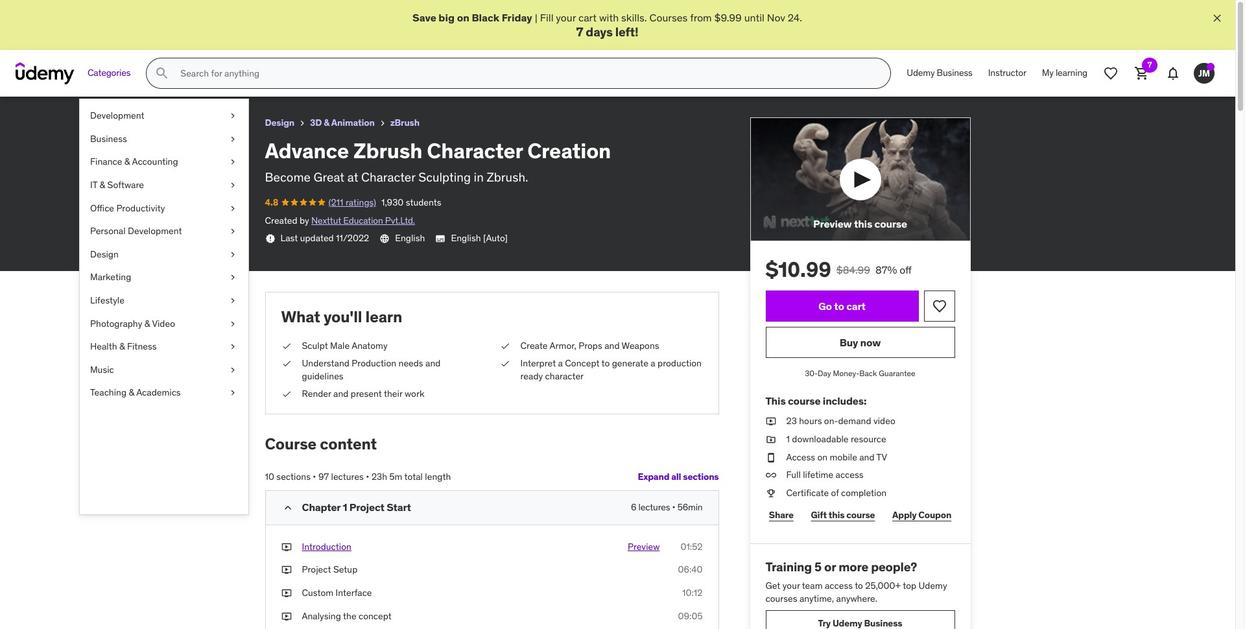 Task type: describe. For each thing, give the bounding box(es) containing it.
video
[[874, 415, 896, 427]]

0 vertical spatial udemy
[[907, 67, 935, 79]]

10 sections • 97 lectures • 23h 5m total length
[[265, 471, 451, 483]]

• for 10
[[313, 471, 316, 483]]

your inside "save big on black friday | fill your cart with skills. courses from $9.99 until nov 24. 7 days left!"
[[556, 11, 576, 24]]

xsmall image inside marketing "link"
[[228, 271, 238, 284]]

create
[[521, 340, 548, 351]]

you'll
[[324, 307, 362, 327]]

off
[[900, 264, 912, 277]]

sculpt
[[302, 340, 328, 351]]

total
[[404, 471, 423, 483]]

& for video
[[144, 318, 150, 329]]

1 vertical spatial course
[[788, 395, 821, 407]]

xsmall image inside business link
[[228, 133, 238, 146]]

team
[[802, 580, 823, 592]]

share
[[769, 509, 794, 521]]

& for academics
[[129, 387, 134, 398]]

|
[[535, 11, 538, 24]]

production
[[658, 357, 702, 369]]

4.8
[[265, 197, 278, 208]]

$9.99
[[714, 11, 742, 24]]

it & software link
[[80, 174, 248, 197]]

guidelines
[[302, 370, 344, 382]]

training
[[766, 559, 812, 575]]

wishlist image
[[932, 299, 947, 314]]

course language image
[[380, 234, 390, 244]]

chapter
[[302, 501, 341, 514]]

created
[[265, 214, 297, 226]]

1 vertical spatial 1
[[343, 501, 347, 514]]

3d
[[310, 117, 322, 129]]

this for preview
[[854, 217, 872, 230]]

music
[[90, 364, 114, 375]]

try
[[818, 617, 831, 629]]

go to cart
[[819, 300, 866, 313]]

introduction
[[302, 541, 351, 552]]

go to cart button
[[766, 291, 919, 322]]

ready
[[521, 370, 543, 382]]

become
[[265, 170, 311, 185]]

anytime,
[[800, 593, 834, 604]]

cart inside "save big on black friday | fill your cart with skills. courses from $9.99 until nov 24. 7 days left!"
[[578, 11, 597, 24]]

xsmall image inside office productivity link
[[228, 202, 238, 215]]

1 a from the left
[[558, 357, 563, 369]]

personal development link
[[80, 220, 248, 243]]

preview for preview
[[628, 541, 660, 552]]

and for create armor, props and weapons
[[605, 340, 620, 351]]

includes:
[[823, 395, 867, 407]]

course
[[265, 434, 317, 454]]

wishlist image
[[1103, 66, 1119, 81]]

xsmall image inside photography & video link
[[228, 318, 238, 330]]

day
[[818, 369, 831, 378]]

09:05
[[678, 610, 703, 622]]

demand
[[838, 415, 871, 427]]

now
[[860, 336, 881, 349]]

1 horizontal spatial project
[[349, 501, 385, 514]]

full
[[786, 469, 801, 481]]

6 lectures • 56min
[[631, 501, 703, 513]]

office productivity
[[90, 202, 165, 214]]

xsmall image inside the music link
[[228, 364, 238, 376]]

udemy image
[[16, 62, 75, 84]]

render
[[302, 388, 331, 400]]

97
[[318, 471, 329, 483]]

sculpting
[[418, 170, 471, 185]]

you have alerts image
[[1207, 63, 1215, 71]]

close image
[[1211, 12, 1224, 25]]

to inside "go to cart" "button"
[[834, 300, 844, 313]]

share button
[[766, 502, 797, 528]]

11/2022
[[336, 232, 369, 244]]

xsmall image inside teaching & academics link
[[228, 387, 238, 399]]

understand production needs and guidelines
[[302, 357, 441, 382]]

get
[[766, 580, 781, 592]]

xsmall image inside finance & accounting link
[[228, 156, 238, 169]]

male
[[330, 340, 350, 351]]

english for english
[[395, 232, 425, 244]]

and for understand production needs and guidelines
[[426, 357, 441, 369]]

nexttut
[[311, 214, 341, 226]]

gift this course link
[[808, 502, 879, 528]]

xsmall image inside lifestyle link
[[228, 294, 238, 307]]

udemy business link
[[899, 58, 981, 89]]

1 horizontal spatial 7
[[1148, 60, 1152, 70]]

advance zbrush character creation become great at character sculpting in zbrush.
[[265, 137, 611, 185]]

work
[[405, 388, 425, 400]]

apply
[[893, 509, 917, 521]]

expand all sections button
[[638, 464, 719, 490]]

understand
[[302, 357, 350, 369]]

Search for anything text field
[[178, 62, 875, 84]]

create armor, props and weapons
[[521, 340, 659, 351]]

gift
[[811, 509, 827, 521]]

generate
[[612, 357, 649, 369]]

shopping cart with 7 items image
[[1134, 66, 1150, 81]]

big
[[439, 11, 455, 24]]

analysing the concept
[[302, 610, 392, 622]]

in
[[474, 170, 484, 185]]

props
[[579, 340, 602, 351]]

teaching & academics link
[[80, 382, 248, 405]]

people?
[[871, 559, 917, 575]]

last
[[281, 232, 298, 244]]

preview for preview this course
[[813, 217, 852, 230]]

your inside the training 5 or more people? get your team access to 25,000+ top udemy courses anytime, anywhere.
[[783, 580, 800, 592]]

anatomy
[[352, 340, 388, 351]]

access
[[786, 451, 815, 463]]

2 vertical spatial udemy
[[833, 617, 862, 629]]

notifications image
[[1166, 66, 1181, 81]]

advance
[[265, 137, 349, 164]]

with
[[599, 11, 619, 24]]

zbrush link
[[390, 115, 420, 131]]

[auto]
[[483, 232, 508, 244]]

(211
[[329, 197, 343, 208]]

and for access on mobile and tv
[[860, 451, 875, 463]]

photography & video link
[[80, 312, 248, 335]]

their
[[384, 388, 403, 400]]

access inside the training 5 or more people? get your team access to 25,000+ top udemy courses anytime, anywhere.
[[825, 580, 853, 592]]

english for english [auto]
[[451, 232, 481, 244]]

students
[[406, 197, 441, 208]]

what
[[281, 307, 320, 327]]

chapter 1 project start
[[302, 501, 411, 514]]

gift this course
[[811, 509, 875, 521]]

closed captions image
[[435, 233, 446, 244]]

5
[[815, 559, 822, 575]]



Task type: locate. For each thing, give the bounding box(es) containing it.
& inside teaching & academics link
[[129, 387, 134, 398]]

xsmall image inside personal development link
[[228, 225, 238, 238]]

0 vertical spatial your
[[556, 11, 576, 24]]

on down downloadable
[[818, 451, 828, 463]]

interface
[[336, 587, 372, 599]]

this
[[766, 395, 786, 407]]

1 vertical spatial preview
[[628, 541, 660, 552]]

business down anywhere.
[[864, 617, 903, 629]]

1 vertical spatial development
[[128, 225, 182, 237]]

2 vertical spatial business
[[864, 617, 903, 629]]

1 english from the left
[[395, 232, 425, 244]]

• left 56min
[[672, 501, 676, 513]]

0 vertical spatial design
[[265, 117, 295, 129]]

& for fitness
[[119, 341, 125, 352]]

1 vertical spatial this
[[829, 509, 845, 521]]

xsmall image
[[377, 118, 388, 129], [228, 133, 238, 146], [228, 156, 238, 169], [228, 271, 238, 284], [500, 340, 510, 352], [228, 341, 238, 353], [766, 415, 776, 428], [766, 433, 776, 446], [766, 451, 776, 464], [766, 469, 776, 482], [281, 587, 292, 600], [281, 610, 292, 623]]

1 horizontal spatial design link
[[265, 115, 295, 131]]

course
[[875, 217, 907, 230], [788, 395, 821, 407], [847, 509, 875, 521]]

creation
[[527, 137, 611, 164]]

& inside health & fitness link
[[119, 341, 125, 352]]

0 horizontal spatial on
[[457, 11, 470, 24]]

project down 10 sections • 97 lectures • 23h 5m total length
[[349, 501, 385, 514]]

1 vertical spatial your
[[783, 580, 800, 592]]

preview down 6
[[628, 541, 660, 552]]

& right the health
[[119, 341, 125, 352]]

lifetime
[[803, 469, 834, 481]]

course up hours
[[788, 395, 821, 407]]

try udemy business
[[818, 617, 903, 629]]

design down 'personal'
[[90, 248, 119, 260]]

1 horizontal spatial to
[[834, 300, 844, 313]]

1 vertical spatial access
[[825, 580, 853, 592]]

xsmall image inside the development 'link'
[[228, 110, 238, 122]]

interpret a concept to generate a production ready character
[[521, 357, 702, 382]]

guarantee
[[879, 369, 916, 378]]

custom
[[302, 587, 333, 599]]

office
[[90, 202, 114, 214]]

1 horizontal spatial this
[[854, 217, 872, 230]]

character
[[427, 137, 523, 164], [361, 170, 416, 185]]

armor,
[[550, 340, 577, 351]]

0 horizontal spatial project
[[302, 564, 331, 576]]

project setup
[[302, 564, 358, 576]]

and right needs
[[426, 357, 441, 369]]

0 horizontal spatial •
[[313, 471, 316, 483]]

friday
[[502, 11, 532, 24]]

and right render at the left bottom
[[333, 388, 349, 400]]

this
[[854, 217, 872, 230], [829, 509, 845, 521]]

lectures right "97"
[[331, 471, 364, 483]]

(211 ratings)
[[329, 197, 376, 208]]

of
[[831, 487, 839, 499]]

0 horizontal spatial cart
[[578, 11, 597, 24]]

concept
[[359, 610, 392, 622]]

health & fitness
[[90, 341, 157, 352]]

courses
[[650, 11, 688, 24]]

finance
[[90, 156, 122, 168]]

1 vertical spatial design
[[90, 248, 119, 260]]

10:12
[[682, 587, 703, 599]]

7 left days
[[576, 24, 583, 40]]

1 vertical spatial business
[[90, 133, 127, 144]]

0 vertical spatial preview
[[813, 217, 852, 230]]

what you'll learn
[[281, 307, 402, 327]]

0 horizontal spatial a
[[558, 357, 563, 369]]

1 down '23'
[[786, 433, 790, 445]]

0 horizontal spatial lectures
[[331, 471, 364, 483]]

this inside preview this course button
[[854, 217, 872, 230]]

2 english from the left
[[451, 232, 481, 244]]

music link
[[80, 358, 248, 382]]

course for gift this course
[[847, 509, 875, 521]]

0 vertical spatial development
[[90, 110, 144, 121]]

course up the 87%
[[875, 217, 907, 230]]

personal
[[90, 225, 126, 237]]

nexttut education pvt.ltd. link
[[311, 214, 415, 226]]

teaching & academics
[[90, 387, 181, 398]]

development down office productivity link
[[128, 225, 182, 237]]

lifestyle link
[[80, 289, 248, 312]]

0 vertical spatial 1
[[786, 433, 790, 445]]

1,930
[[381, 197, 404, 208]]

7 inside "save big on black friday | fill your cart with skills. courses from $9.99 until nov 24. 7 days left!"
[[576, 24, 583, 40]]

resource
[[851, 433, 886, 445]]

jm link
[[1189, 58, 1220, 89]]

training 5 or more people? get your team access to 25,000+ top udemy courses anytime, anywhere.
[[766, 559, 947, 604]]

on right big
[[457, 11, 470, 24]]

preview up $10.99 $84.99 87% off
[[813, 217, 852, 230]]

your up courses
[[783, 580, 800, 592]]

0 horizontal spatial sections
[[277, 471, 311, 483]]

buy now
[[840, 336, 881, 349]]

30-day money-back guarantee
[[805, 369, 916, 378]]

1 vertical spatial on
[[818, 451, 828, 463]]

fill
[[540, 11, 554, 24]]

design link down personal development
[[80, 243, 248, 266]]

& right teaching on the left bottom of the page
[[129, 387, 134, 398]]

cart right go
[[847, 300, 866, 313]]

0 horizontal spatial to
[[602, 357, 610, 369]]

ratings)
[[346, 197, 376, 208]]

0 horizontal spatial this
[[829, 509, 845, 521]]

0 vertical spatial design link
[[265, 115, 295, 131]]

instructor link
[[981, 58, 1034, 89]]

0 horizontal spatial character
[[361, 170, 416, 185]]

2 vertical spatial course
[[847, 509, 875, 521]]

1 vertical spatial lectures
[[639, 501, 670, 513]]

& right finance
[[124, 156, 130, 168]]

english down pvt.ltd.
[[395, 232, 425, 244]]

the
[[343, 610, 356, 622]]

cart inside "button"
[[847, 300, 866, 313]]

1 horizontal spatial design
[[265, 117, 295, 129]]

personal development
[[90, 225, 182, 237]]

1 horizontal spatial 1
[[786, 433, 790, 445]]

character up in
[[427, 137, 523, 164]]

introduction button
[[302, 541, 351, 553]]

& inside finance & accounting link
[[124, 156, 130, 168]]

access down mobile
[[836, 469, 864, 481]]

• for 6
[[672, 501, 676, 513]]

0 horizontal spatial 7
[[576, 24, 583, 40]]

1 horizontal spatial character
[[427, 137, 523, 164]]

to right concept
[[602, 357, 610, 369]]

0 vertical spatial course
[[875, 217, 907, 230]]

1 vertical spatial project
[[302, 564, 331, 576]]

1 horizontal spatial cart
[[847, 300, 866, 313]]

english
[[395, 232, 425, 244], [451, 232, 481, 244]]

course for preview this course
[[875, 217, 907, 230]]

nov
[[767, 11, 785, 24]]

1 vertical spatial udemy
[[919, 580, 947, 592]]

design link left '3d'
[[265, 115, 295, 131]]

1 horizontal spatial •
[[366, 471, 369, 483]]

more
[[839, 559, 869, 575]]

• left "97"
[[313, 471, 316, 483]]

design link
[[265, 115, 295, 131], [80, 243, 248, 266]]

by
[[300, 214, 309, 226]]

1 horizontal spatial english
[[451, 232, 481, 244]]

1 right chapter
[[343, 501, 347, 514]]

jm
[[1199, 67, 1210, 79]]

01:52
[[681, 541, 703, 552]]

1 vertical spatial to
[[602, 357, 610, 369]]

udemy inside the training 5 or more people? get your team access to 25,000+ top udemy courses anytime, anywhere.
[[919, 580, 947, 592]]

xsmall image inside it & software link
[[228, 179, 238, 192]]

sections right 10
[[277, 471, 311, 483]]

0 horizontal spatial business
[[90, 133, 127, 144]]

design left '3d'
[[265, 117, 295, 129]]

1 horizontal spatial a
[[651, 357, 656, 369]]

1 horizontal spatial sections
[[683, 471, 719, 483]]

7 left 'notifications' icon
[[1148, 60, 1152, 70]]

finance & accounting
[[90, 156, 178, 168]]

56min
[[678, 501, 703, 513]]

this for gift
[[829, 509, 845, 521]]

cart up days
[[578, 11, 597, 24]]

2 a from the left
[[651, 357, 656, 369]]

photography
[[90, 318, 142, 329]]

education
[[343, 214, 383, 226]]

go
[[819, 300, 832, 313]]

lectures
[[331, 471, 364, 483], [639, 501, 670, 513]]

0 vertical spatial cart
[[578, 11, 597, 24]]

xsmall image
[[228, 110, 238, 122], [297, 118, 308, 129], [228, 179, 238, 192], [228, 202, 238, 215], [228, 225, 238, 238], [265, 234, 275, 244], [228, 248, 238, 261], [228, 294, 238, 307], [228, 318, 238, 330], [281, 340, 292, 352], [281, 357, 292, 370], [500, 357, 510, 370], [228, 364, 238, 376], [228, 387, 238, 399], [281, 388, 292, 401], [766, 487, 776, 500], [281, 541, 292, 553], [281, 564, 292, 577]]

0 vertical spatial project
[[349, 501, 385, 514]]

& for software
[[100, 179, 105, 191]]

2 vertical spatial to
[[855, 580, 863, 592]]

• left "23h 5m"
[[366, 471, 369, 483]]

this right gift
[[829, 509, 845, 521]]

submit search image
[[155, 66, 170, 81]]

0 horizontal spatial design
[[90, 248, 119, 260]]

this inside gift this course link
[[829, 509, 845, 521]]

on inside "save big on black friday | fill your cart with skills. courses from $9.99 until nov 24. 7 days left!"
[[457, 11, 470, 24]]

to inside interpret a concept to generate a production ready character
[[602, 357, 610, 369]]

$10.99
[[766, 256, 831, 283]]

0 vertical spatial to
[[834, 300, 844, 313]]

pvt.ltd.
[[385, 214, 415, 226]]

course inside button
[[875, 217, 907, 230]]

video
[[152, 318, 175, 329]]

business left the instructor
[[937, 67, 973, 79]]

1 horizontal spatial your
[[783, 580, 800, 592]]

on-
[[824, 415, 838, 427]]

marketing link
[[80, 266, 248, 289]]

1
[[786, 433, 790, 445], [343, 501, 347, 514]]

my learning
[[1042, 67, 1088, 79]]

0 vertical spatial character
[[427, 137, 523, 164]]

23h 5m
[[372, 471, 402, 483]]

a up character
[[558, 357, 563, 369]]

to inside the training 5 or more people? get your team access to 25,000+ top udemy courses anytime, anywhere.
[[855, 580, 863, 592]]

0 horizontal spatial design link
[[80, 243, 248, 266]]

0 horizontal spatial 1
[[343, 501, 347, 514]]

0 horizontal spatial your
[[556, 11, 576, 24]]

2 horizontal spatial •
[[672, 501, 676, 513]]

preview this course button
[[750, 118, 971, 242]]

and left tv in the right of the page
[[860, 451, 875, 463]]

english right closed captions image
[[451, 232, 481, 244]]

& for accounting
[[124, 156, 130, 168]]

preview inside button
[[813, 217, 852, 230]]

1 horizontal spatial lectures
[[639, 501, 670, 513]]

& right it
[[100, 179, 105, 191]]

to right go
[[834, 300, 844, 313]]

and right props
[[605, 340, 620, 351]]

1 vertical spatial 7
[[1148, 60, 1152, 70]]

development down categories dropdown button in the top of the page
[[90, 110, 144, 121]]

1 horizontal spatial preview
[[813, 217, 852, 230]]

preview
[[813, 217, 852, 230], [628, 541, 660, 552]]

categories
[[88, 67, 131, 79]]

zbrush.
[[487, 170, 528, 185]]

business up finance
[[90, 133, 127, 144]]

sections right "all"
[[683, 471, 719, 483]]

25,000+
[[865, 580, 901, 592]]

xsmall image inside health & fitness link
[[228, 341, 238, 353]]

length
[[425, 471, 451, 483]]

access down or
[[825, 580, 853, 592]]

0 vertical spatial this
[[854, 217, 872, 230]]

0 vertical spatial business
[[937, 67, 973, 79]]

1 horizontal spatial business
[[864, 617, 903, 629]]

character up 1,930
[[361, 170, 416, 185]]

1 vertical spatial cart
[[847, 300, 866, 313]]

0 vertical spatial on
[[457, 11, 470, 24]]

& for animation
[[324, 117, 330, 129]]

your right fill
[[556, 11, 576, 24]]

0 vertical spatial 7
[[576, 24, 583, 40]]

1 downloadable resource
[[786, 433, 886, 445]]

and inside understand production needs and guidelines
[[426, 357, 441, 369]]

production
[[352, 357, 396, 369]]

1 horizontal spatial on
[[818, 451, 828, 463]]

course down completion
[[847, 509, 875, 521]]

0 vertical spatial lectures
[[331, 471, 364, 483]]

1 vertical spatial character
[[361, 170, 416, 185]]

2 horizontal spatial business
[[937, 67, 973, 79]]

& inside 3d & animation link
[[324, 117, 330, 129]]

2 horizontal spatial to
[[855, 580, 863, 592]]

back
[[860, 369, 877, 378]]

& right '3d'
[[324, 117, 330, 129]]

7 link
[[1127, 58, 1158, 89]]

06:40
[[678, 564, 703, 576]]

project up custom
[[302, 564, 331, 576]]

to up anywhere.
[[855, 580, 863, 592]]

& inside it & software link
[[100, 179, 105, 191]]

$84.99
[[837, 264, 870, 277]]

sections
[[277, 471, 311, 483], [683, 471, 719, 483]]

& inside photography & video link
[[144, 318, 150, 329]]

a down weapons
[[651, 357, 656, 369]]

development inside 'link'
[[90, 110, 144, 121]]

this course includes:
[[766, 395, 867, 407]]

small image
[[281, 501, 294, 514]]

this up "$84.99"
[[854, 217, 872, 230]]

0 vertical spatial access
[[836, 469, 864, 481]]

& left video
[[144, 318, 150, 329]]

sections inside dropdown button
[[683, 471, 719, 483]]

english [auto]
[[451, 232, 508, 244]]

0 horizontal spatial english
[[395, 232, 425, 244]]

development link
[[80, 105, 248, 128]]

lectures right 6
[[639, 501, 670, 513]]

1 vertical spatial design link
[[80, 243, 248, 266]]

0 horizontal spatial preview
[[628, 541, 660, 552]]



Task type: vqa. For each thing, say whether or not it's contained in the screenshot.
the bottommost PROJECT
yes



